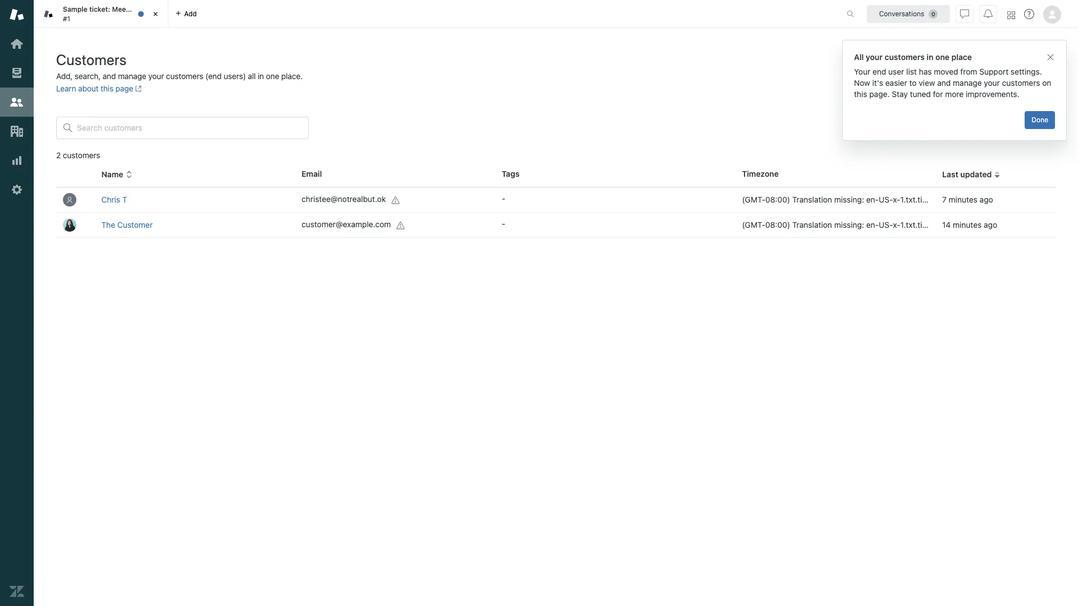 Task type: locate. For each thing, give the bounding box(es) containing it.
missing: for 7 minutes ago
[[835, 195, 864, 204]]

in inside customers add, search, and manage your customers (end users) all in one place.
[[258, 71, 264, 81]]

more
[[945, 89, 964, 99]]

1 vertical spatial x-
[[893, 220, 901, 230]]

1 1.txt.timezone.america_los_angeles from the top
[[901, 195, 1030, 204]]

add customer button
[[993, 53, 1062, 75]]

tuned
[[910, 89, 931, 99]]

manage down from
[[953, 78, 982, 88]]

last updated button
[[943, 170, 1001, 180]]

minutes for 7
[[949, 195, 978, 204]]

(gmt- for 14 minutes ago
[[742, 220, 766, 230]]

1 vertical spatial -
[[502, 219, 506, 229]]

0 vertical spatial en-
[[867, 195, 879, 204]]

- for christee@notrealbut.ok
[[502, 194, 506, 203]]

and
[[103, 71, 116, 81], [938, 78, 951, 88]]

1 vertical spatial (gmt-08:00) translation missing: en-us-x-1.txt.timezone.america_los_angeles
[[742, 220, 1030, 230]]

2 1.txt.timezone.america_los_angeles from the top
[[901, 220, 1030, 230]]

(gmt-
[[742, 195, 766, 204], [742, 220, 766, 230]]

moved
[[934, 67, 959, 76]]

one inside customers add, search, and manage your customers (end users) all in one place.
[[266, 71, 279, 81]]

0 vertical spatial one
[[936, 52, 950, 62]]

name button
[[101, 170, 132, 180]]

0 vertical spatial (gmt-08:00) translation missing: en-us-x-1.txt.timezone.america_los_angeles
[[742, 195, 1030, 204]]

get help image
[[1025, 9, 1035, 19]]

conversations
[[879, 9, 925, 18]]

0 vertical spatial x-
[[893, 195, 901, 204]]

the
[[130, 5, 141, 14]]

in
[[927, 52, 934, 62], [258, 71, 264, 81]]

users)
[[224, 71, 246, 81]]

minutes for 14
[[953, 220, 982, 230]]

2 translation from the top
[[793, 220, 832, 230]]

1 vertical spatial us-
[[879, 220, 893, 230]]

this
[[101, 84, 113, 93], [854, 89, 868, 99]]

ago for 7 minutes ago
[[980, 195, 993, 204]]

all
[[854, 52, 864, 62]]

unverified email image right christee@notrealbut.ok
[[392, 196, 401, 205]]

2 - from the top
[[502, 219, 506, 229]]

1 (gmt-08:00) translation missing: en-us-x-1.txt.timezone.america_los_angeles from the top
[[742, 195, 1030, 204]]

ticket:
[[89, 5, 110, 14]]

#1
[[63, 14, 70, 23]]

1 x- from the top
[[893, 195, 901, 204]]

1 vertical spatial 08:00)
[[766, 220, 790, 230]]

minutes right 14
[[953, 220, 982, 230]]

add customer
[[1002, 59, 1053, 69]]

customers
[[885, 52, 925, 62], [166, 71, 203, 81], [1002, 78, 1041, 88], [63, 151, 100, 160]]

0 vertical spatial 08:00)
[[766, 195, 790, 204]]

x- for 14 minutes ago
[[893, 220, 901, 230]]

0 horizontal spatial one
[[266, 71, 279, 81]]

(gmt-08:00) translation missing: en-us-x-1.txt.timezone.america_los_angeles
[[742, 195, 1030, 204], [742, 220, 1030, 230]]

0 vertical spatial ago
[[980, 195, 993, 204]]

tab
[[34, 0, 169, 28]]

0 vertical spatial missing:
[[835, 195, 864, 204]]

ago
[[980, 195, 993, 204], [984, 220, 998, 230]]

2 missing: from the top
[[835, 220, 864, 230]]

2 (gmt- from the top
[[742, 220, 766, 230]]

support
[[980, 67, 1009, 76]]

this left page
[[101, 84, 113, 93]]

missing:
[[835, 195, 864, 204], [835, 220, 864, 230]]

2 en- from the top
[[867, 220, 879, 230]]

your inside customers add, search, and manage your customers (end users) all in one place.
[[148, 71, 164, 81]]

x- left '7'
[[893, 195, 901, 204]]

minutes right '7'
[[949, 195, 978, 204]]

last updated
[[943, 170, 992, 179]]

and inside all your customers in one place your end user list has moved from support settings. now it's easier to view and manage your customers on this page. stay tuned for more improvements.
[[938, 78, 951, 88]]

0 vertical spatial unverified email image
[[392, 196, 401, 205]]

your
[[866, 52, 883, 62], [148, 71, 164, 81], [984, 78, 1000, 88]]

(gmt-08:00) translation missing: en-us-x-1.txt.timezone.america_los_angeles for 7 minutes ago
[[742, 195, 1030, 204]]

translation
[[793, 195, 832, 204], [793, 220, 832, 230]]

0 vertical spatial translation
[[793, 195, 832, 204]]

en- for 14 minutes ago
[[867, 220, 879, 230]]

1 missing: from the top
[[835, 195, 864, 204]]

done
[[1032, 116, 1049, 124]]

1 vertical spatial (gmt-
[[742, 220, 766, 230]]

08:00)
[[766, 195, 790, 204], [766, 220, 790, 230]]

place.
[[281, 71, 303, 81]]

unverified email image for customer@example.com
[[397, 221, 406, 230]]

us- for 7 minutes ago
[[879, 195, 893, 204]]

1 horizontal spatial one
[[936, 52, 950, 62]]

0 vertical spatial 1.txt.timezone.america_los_angeles
[[901, 195, 1030, 204]]

0 vertical spatial (gmt-
[[742, 195, 766, 204]]

chris t link
[[101, 195, 127, 204]]

1.txt.timezone.america_los_angeles for 14
[[901, 220, 1030, 230]]

1 08:00) from the top
[[766, 195, 790, 204]]

1 us- from the top
[[879, 195, 893, 204]]

1 - from the top
[[502, 194, 506, 203]]

add,
[[56, 71, 73, 81]]

0 horizontal spatial and
[[103, 71, 116, 81]]

in up has
[[927, 52, 934, 62]]

0 horizontal spatial manage
[[118, 71, 146, 81]]

unverified email image
[[392, 196, 401, 205], [397, 221, 406, 230]]

1 en- from the top
[[867, 195, 879, 204]]

1.txt.timezone.america_los_angeles down last updated
[[901, 195, 1030, 204]]

0 vertical spatial -
[[502, 194, 506, 203]]

0 vertical spatial in
[[927, 52, 934, 62]]

get started image
[[10, 37, 24, 51]]

one up moved
[[936, 52, 950, 62]]

1 vertical spatial unverified email image
[[397, 221, 406, 230]]

x- left 14
[[893, 220, 901, 230]]

1 horizontal spatial and
[[938, 78, 951, 88]]

en-
[[867, 195, 879, 204], [867, 220, 879, 230]]

1 vertical spatial in
[[258, 71, 264, 81]]

14 minutes ago
[[943, 220, 998, 230]]

all your customers in one place your end user list has moved from support settings. now it's easier to view and manage your customers on this page. stay tuned for more improvements.
[[854, 52, 1052, 99]]

2 us- from the top
[[879, 220, 893, 230]]

1.txt.timezone.america_los_angeles down 7 minutes ago
[[901, 220, 1030, 230]]

one
[[936, 52, 950, 62], [266, 71, 279, 81]]

14
[[943, 220, 951, 230]]

easier
[[886, 78, 908, 88]]

all
[[248, 71, 256, 81]]

1 vertical spatial ago
[[984, 220, 998, 230]]

x-
[[893, 195, 901, 204], [893, 220, 901, 230]]

manage up (opens in a new tab) icon
[[118, 71, 146, 81]]

done button
[[1025, 111, 1055, 129]]

customers left the (end
[[166, 71, 203, 81]]

learn
[[56, 84, 76, 93]]

views image
[[10, 66, 24, 80]]

page
[[115, 84, 133, 93]]

to
[[910, 78, 917, 88]]

-
[[502, 194, 506, 203], [502, 219, 506, 229]]

ago down updated at the top right of page
[[980, 195, 993, 204]]

1 vertical spatial en-
[[867, 220, 879, 230]]

this down now
[[854, 89, 868, 99]]

view
[[919, 78, 936, 88]]

0 horizontal spatial in
[[258, 71, 264, 81]]

and up learn about this page link
[[103, 71, 116, 81]]

2 (gmt-08:00) translation missing: en-us-x-1.txt.timezone.america_los_angeles from the top
[[742, 220, 1030, 230]]

0 horizontal spatial your
[[148, 71, 164, 81]]

chris
[[101, 195, 120, 204]]

this inside all your customers in one place your end user list has moved from support settings. now it's easier to view and manage your customers on this page. stay tuned for more improvements.
[[854, 89, 868, 99]]

08:00) for 7 minutes ago
[[766, 195, 790, 204]]

sample
[[63, 5, 87, 14]]

unverified email image right the customer@example.com
[[397, 221, 406, 230]]

1 vertical spatial one
[[266, 71, 279, 81]]

search,
[[75, 71, 101, 81]]

from
[[961, 67, 978, 76]]

1 vertical spatial 1.txt.timezone.america_los_angeles
[[901, 220, 1030, 230]]

tab containing sample ticket: meet the ticket
[[34, 0, 169, 28]]

1 vertical spatial minutes
[[953, 220, 982, 230]]

and down moved
[[938, 78, 951, 88]]

1.txt.timezone.america_los_angeles for 7
[[901, 195, 1030, 204]]

1 (gmt- from the top
[[742, 195, 766, 204]]

1 vertical spatial missing:
[[835, 220, 864, 230]]

admin image
[[10, 183, 24, 197]]

about
[[78, 84, 99, 93]]

1 horizontal spatial in
[[927, 52, 934, 62]]

1 translation from the top
[[793, 195, 832, 204]]

1.txt.timezone.america_los_angeles
[[901, 195, 1030, 204], [901, 220, 1030, 230]]

0 vertical spatial minutes
[[949, 195, 978, 204]]

now
[[854, 78, 870, 88]]

manage
[[118, 71, 146, 81], [953, 78, 982, 88]]

1 horizontal spatial manage
[[953, 78, 982, 88]]

one left place. at the top left
[[266, 71, 279, 81]]

1 horizontal spatial this
[[854, 89, 868, 99]]

minutes
[[949, 195, 978, 204], [953, 220, 982, 230]]

7 minutes ago
[[943, 195, 993, 204]]

user
[[889, 67, 904, 76]]

0 vertical spatial us-
[[879, 195, 893, 204]]

2 08:00) from the top
[[766, 220, 790, 230]]

ago down 7 minutes ago
[[984, 220, 998, 230]]

christee@notrealbut.ok
[[302, 195, 386, 204]]

2 x- from the top
[[893, 220, 901, 230]]

in right all
[[258, 71, 264, 81]]

us-
[[879, 195, 893, 204], [879, 220, 893, 230]]

1 vertical spatial translation
[[793, 220, 832, 230]]

and inside customers add, search, and manage your customers (end users) all in one place.
[[103, 71, 116, 81]]



Task type: vqa. For each thing, say whether or not it's contained in the screenshot.
-
yes



Task type: describe. For each thing, give the bounding box(es) containing it.
learn about this page
[[56, 84, 133, 93]]

manage inside all your customers in one place your end user list has moved from support settings. now it's easier to view and manage your customers on this page. stay tuned for more improvements.
[[953, 78, 982, 88]]

2
[[56, 151, 61, 160]]

tabs tab list
[[34, 0, 835, 28]]

(opens in a new tab) image
[[133, 86, 142, 92]]

last
[[943, 170, 959, 179]]

place
[[952, 52, 972, 62]]

(gmt- for 7 minutes ago
[[742, 195, 766, 204]]

main element
[[0, 0, 34, 607]]

0 horizontal spatial this
[[101, 84, 113, 93]]

conversations button
[[867, 5, 950, 23]]

meet
[[112, 5, 129, 14]]

it's
[[873, 78, 884, 88]]

t
[[122, 195, 127, 204]]

one inside all your customers in one place your end user list has moved from support settings. now it's easier to view and manage your customers on this page. stay tuned for more improvements.
[[936, 52, 950, 62]]

the customer link
[[101, 220, 153, 230]]

has
[[919, 67, 932, 76]]

close image
[[1046, 53, 1055, 62]]

unverified email image for christee@notrealbut.ok
[[392, 196, 401, 205]]

close image
[[150, 8, 161, 20]]

all your customers in one place dialog
[[843, 40, 1067, 141]]

customers
[[56, 51, 127, 68]]

ago for 14 minutes ago
[[984, 220, 998, 230]]

ticket
[[143, 5, 162, 14]]

the
[[101, 220, 115, 230]]

list
[[907, 67, 917, 76]]

customer
[[1018, 59, 1053, 69]]

customers add, search, and manage your customers (end users) all in one place.
[[56, 51, 303, 81]]

customer
[[117, 220, 153, 230]]

(end
[[205, 71, 222, 81]]

customers up list
[[885, 52, 925, 62]]

end
[[873, 67, 887, 76]]

your
[[854, 67, 871, 76]]

chris t
[[101, 195, 127, 204]]

translation for 14 minutes ago
[[793, 220, 832, 230]]

7
[[943, 195, 947, 204]]

name
[[101, 170, 123, 179]]

customers inside customers add, search, and manage your customers (end users) all in one place.
[[166, 71, 203, 81]]

improvements.
[[966, 89, 1020, 99]]

zendesk products image
[[1008, 11, 1016, 19]]

x- for 7 minutes ago
[[893, 195, 901, 204]]

customers image
[[10, 95, 24, 110]]

- for customer@example.com
[[502, 219, 506, 229]]

zendesk support image
[[10, 7, 24, 22]]

on
[[1043, 78, 1052, 88]]

Search customers field
[[77, 123, 302, 133]]

reporting image
[[10, 153, 24, 168]]

customer@example.com
[[302, 220, 391, 229]]

sample ticket: meet the ticket #1
[[63, 5, 162, 23]]

page.
[[870, 89, 890, 99]]

settings.
[[1011, 67, 1042, 76]]

missing: for 14 minutes ago
[[835, 220, 864, 230]]

zendesk image
[[10, 585, 24, 599]]

en- for 7 minutes ago
[[867, 195, 879, 204]]

organizations image
[[10, 124, 24, 139]]

add
[[1002, 59, 1016, 69]]

translation for 7 minutes ago
[[793, 195, 832, 204]]

(gmt-08:00) translation missing: en-us-x-1.txt.timezone.america_los_angeles for 14 minutes ago
[[742, 220, 1030, 230]]

for
[[933, 89, 943, 99]]

us- for 14 minutes ago
[[879, 220, 893, 230]]

2 customers
[[56, 151, 100, 160]]

updated
[[961, 170, 992, 179]]

08:00) for 14 minutes ago
[[766, 220, 790, 230]]

manage inside customers add, search, and manage your customers (end users) all in one place.
[[118, 71, 146, 81]]

learn about this page link
[[56, 84, 142, 93]]

customers right "2"
[[63, 151, 100, 160]]

customers down settings.
[[1002, 78, 1041, 88]]

1 horizontal spatial your
[[866, 52, 883, 62]]

2 horizontal spatial your
[[984, 78, 1000, 88]]

stay
[[892, 89, 908, 99]]

in inside all your customers in one place your end user list has moved from support settings. now it's easier to view and manage your customers on this page. stay tuned for more improvements.
[[927, 52, 934, 62]]

the customer
[[101, 220, 153, 230]]



